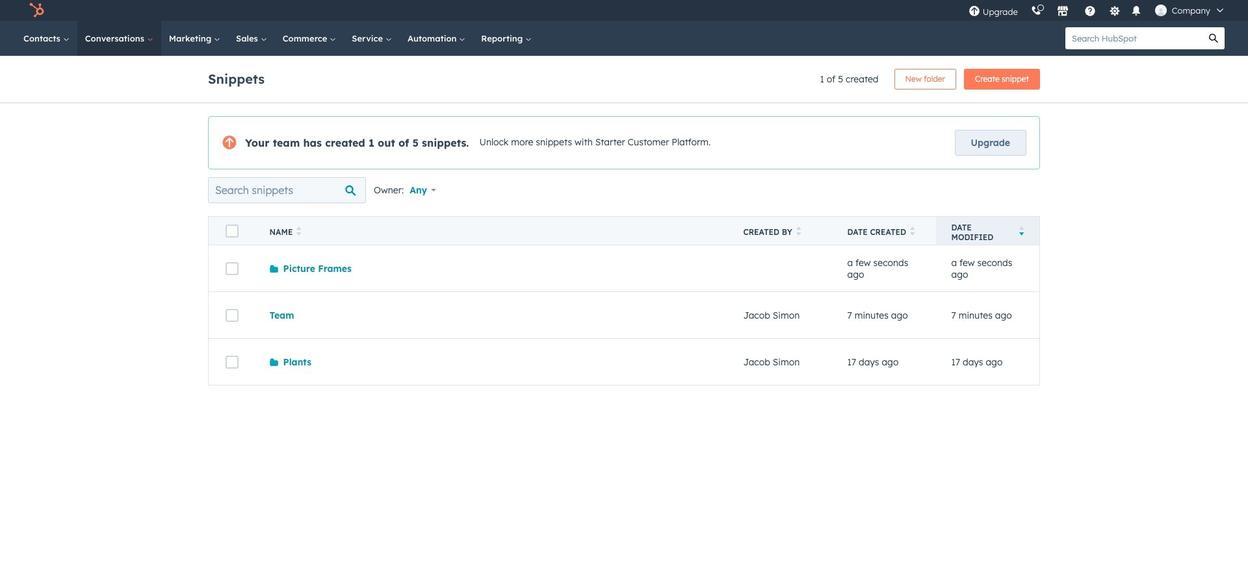 Task type: describe. For each thing, give the bounding box(es) containing it.
press to sort. image for second press to sort. element from the left
[[796, 227, 801, 236]]

jacob simon image
[[1155, 5, 1167, 16]]

marketplaces image
[[1057, 6, 1069, 18]]

press to sort. image
[[297, 227, 302, 236]]

descending sort. press to sort ascending. element
[[1019, 227, 1024, 238]]

3 press to sort. element from the left
[[910, 227, 915, 238]]

Search search field
[[208, 177, 366, 203]]

Search HubSpot search field
[[1065, 27, 1203, 49]]

press to sort. image for third press to sort. element from the left
[[910, 227, 915, 236]]

descending sort. press to sort ascending. image
[[1019, 227, 1024, 236]]



Task type: vqa. For each thing, say whether or not it's contained in the screenshot.
leftmost Press to sort. image
yes



Task type: locate. For each thing, give the bounding box(es) containing it.
0 horizontal spatial press to sort. image
[[796, 227, 801, 236]]

1 press to sort. image from the left
[[796, 227, 801, 236]]

2 horizontal spatial press to sort. element
[[910, 227, 915, 238]]

press to sort. image
[[796, 227, 801, 236], [910, 227, 915, 236]]

1 horizontal spatial press to sort. image
[[910, 227, 915, 236]]

1 horizontal spatial press to sort. element
[[796, 227, 801, 238]]

banner
[[208, 65, 1040, 90]]

press to sort. element
[[297, 227, 302, 238], [796, 227, 801, 238], [910, 227, 915, 238]]

1 press to sort. element from the left
[[297, 227, 302, 238]]

2 press to sort. element from the left
[[796, 227, 801, 238]]

menu
[[962, 0, 1233, 21]]

2 press to sort. image from the left
[[910, 227, 915, 236]]

0 horizontal spatial press to sort. element
[[297, 227, 302, 238]]



